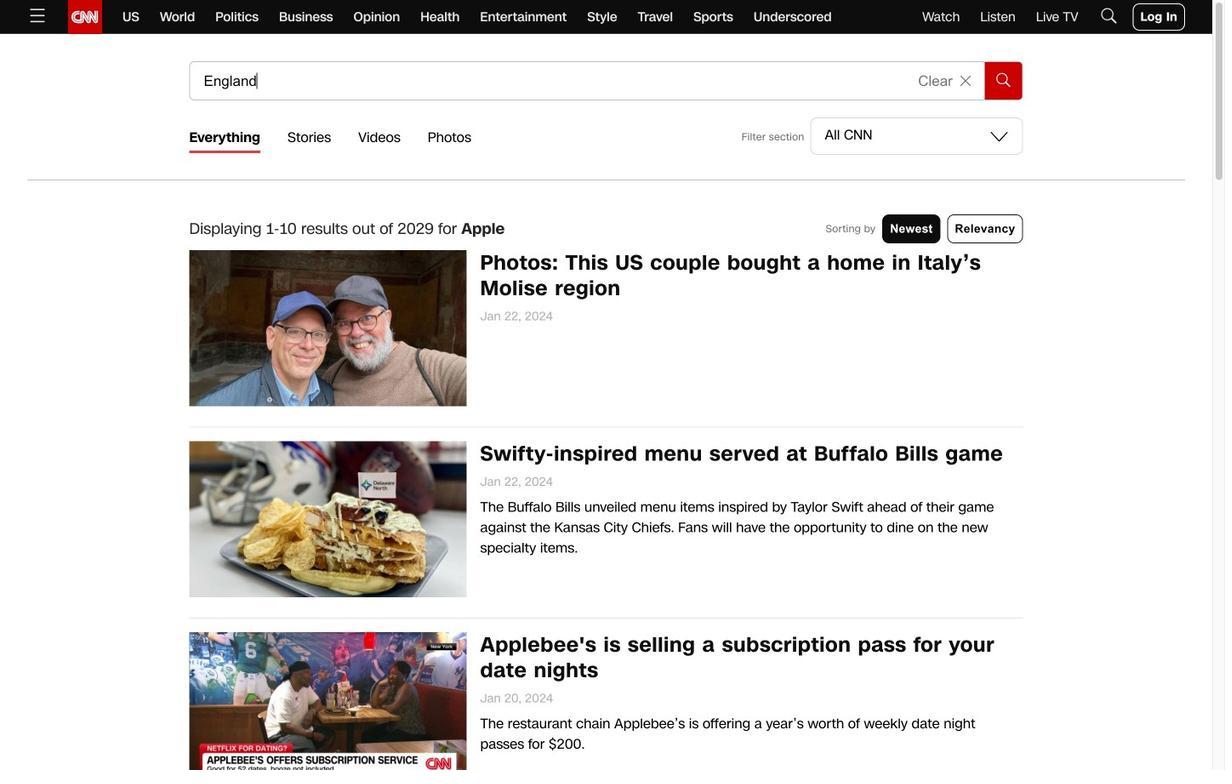 Task type: vqa. For each thing, say whether or not it's contained in the screenshot.
Open Menu Icon
yes



Task type: locate. For each thing, give the bounding box(es) containing it.
search icon image
[[1099, 5, 1120, 26]]

None text field
[[190, 62, 903, 100]]

ui add 2 image
[[953, 68, 979, 94]]



Task type: describe. For each thing, give the bounding box(es) containing it.
open menu icon image
[[27, 5, 48, 26]]

search image
[[993, 67, 1015, 89]]



